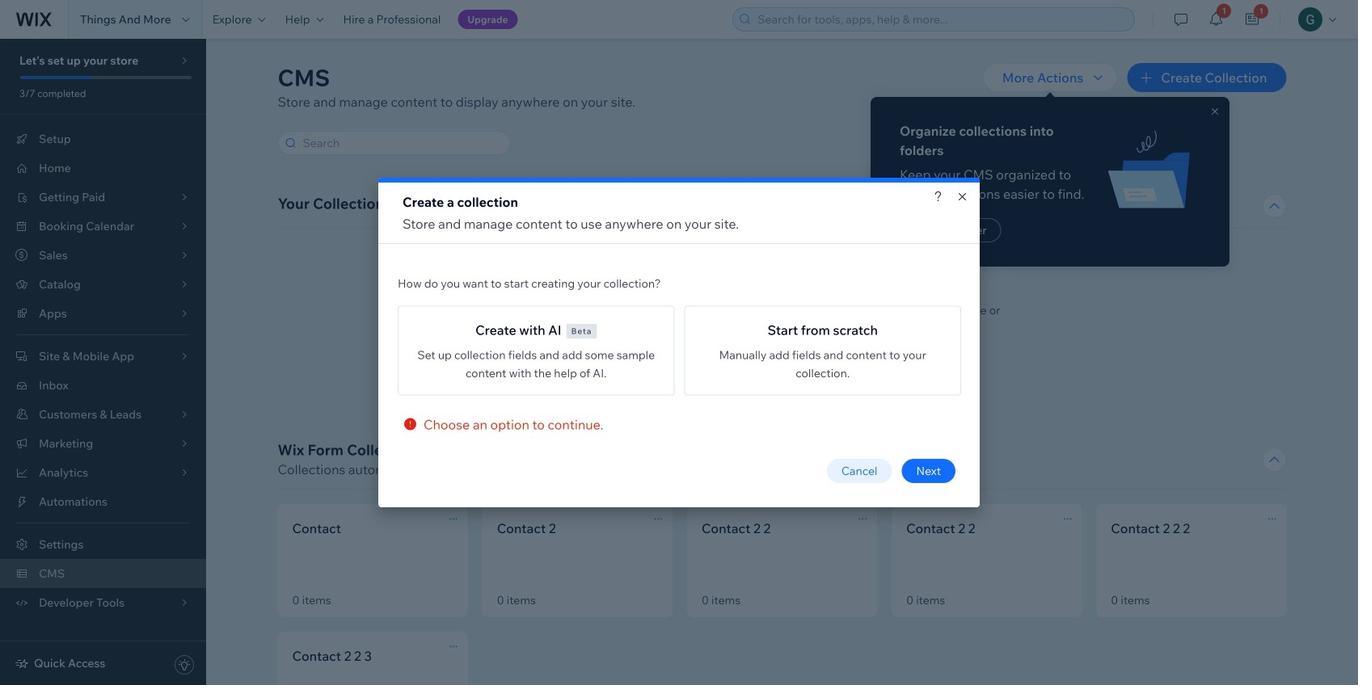 Task type: describe. For each thing, give the bounding box(es) containing it.
Search field
[[298, 132, 505, 154]]

sidebar element
[[0, 39, 206, 686]]

Search for tools, apps, help & more... field
[[753, 8, 1130, 31]]



Task type: vqa. For each thing, say whether or not it's contained in the screenshot.
bottommost Shapes
no



